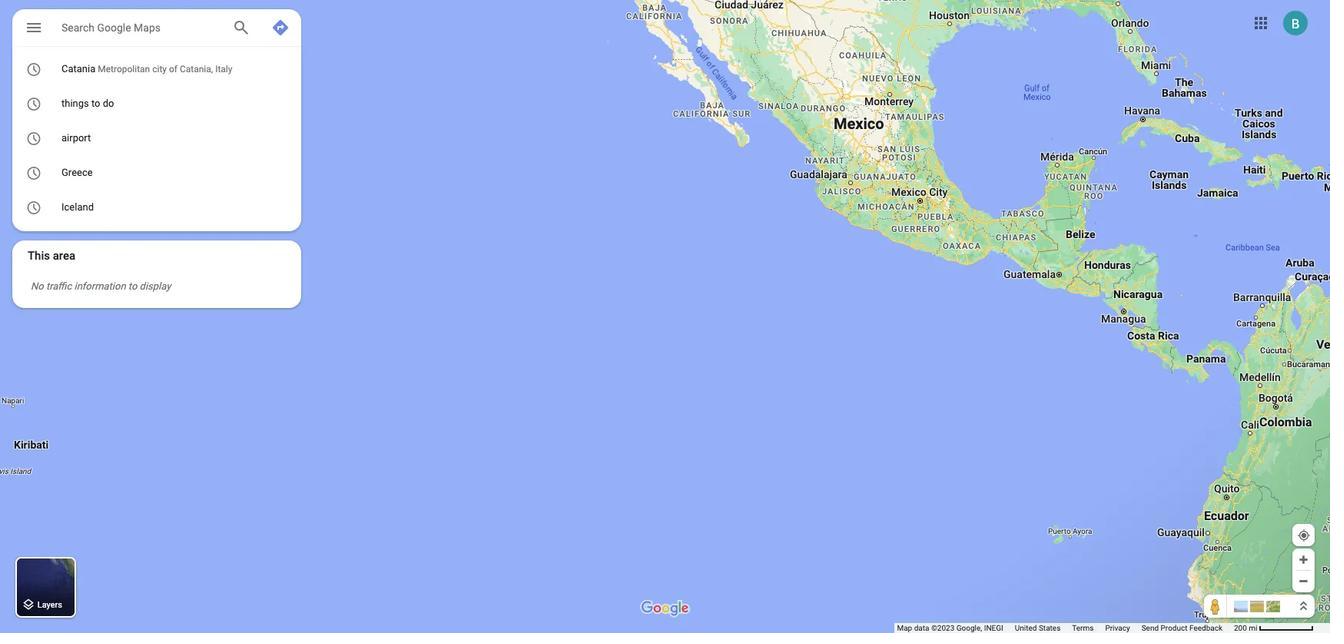 Task type: describe. For each thing, give the bounding box(es) containing it.
zoom out image
[[1298, 576, 1310, 587]]

this area
[[28, 249, 75, 263]]

catania metropolitan city of catania, italy
[[61, 63, 232, 75]]

united states
[[1015, 624, 1061, 633]]

do
[[103, 98, 114, 109]]

traffic region
[[12, 265, 301, 308]]

suggestions grid
[[12, 46, 301, 231]]

terms button
[[1073, 623, 1094, 633]]

map data ©2023 google, inegi
[[897, 624, 1004, 633]]

map
[[897, 624, 913, 633]]

no
[[31, 281, 44, 292]]

google
[[97, 22, 131, 34]]

greece
[[61, 167, 93, 178]]

no traffic information to display
[[31, 281, 171, 292]]

search
[[61, 22, 95, 34]]

area
[[53, 249, 75, 263]]

recently viewed image for things to do
[[26, 94, 42, 113]]

terms
[[1073, 624, 1094, 633]]

200 mi button
[[1235, 624, 1314, 633]]

none search field inside google maps element
[[12, 9, 301, 231]]

footer inside google maps element
[[897, 623, 1235, 633]]

200
[[1235, 624, 1247, 633]]

metropolitan
[[98, 64, 150, 75]]

zoom in image
[[1298, 554, 1310, 566]]

recently viewed image for greece
[[26, 163, 42, 183]]

maps
[[134, 22, 161, 34]]

product
[[1161, 624, 1188, 633]]

recently viewed image for catania
[[26, 60, 42, 79]]

recently viewed image
[[26, 198, 42, 217]]

5  cell from the top
[[12, 195, 265, 220]]

states
[[1039, 624, 1061, 633]]

to inside  cell
[[91, 98, 100, 109]]

data
[[915, 624, 930, 633]]

display
[[140, 281, 171, 292]]

inegi
[[984, 624, 1004, 633]]

to inside traffic region
[[128, 281, 137, 292]]



Task type: vqa. For each thing, say whether or not it's contained in the screenshot.
Terms button
yes



Task type: locate. For each thing, give the bounding box(es) containing it.
recently viewed image up recently viewed image
[[26, 163, 42, 183]]

4  cell from the top
[[12, 161, 265, 185]]

 button
[[12, 9, 55, 49]]

google maps element
[[0, 0, 1331, 633]]

 up recently viewed image
[[26, 163, 42, 183]]

 for things to do
[[26, 94, 42, 113]]

send product feedback
[[1142, 624, 1223, 633]]

recently viewed image
[[26, 60, 42, 79], [26, 94, 42, 113], [26, 129, 42, 148], [26, 163, 42, 183]]

 cell
[[12, 57, 265, 81], [12, 91, 265, 116], [12, 126, 265, 151], [12, 161, 265, 185], [12, 195, 265, 220]]

privacy button
[[1106, 623, 1130, 633]]

 for airport
[[26, 129, 42, 148]]

search google maps
[[61, 22, 161, 34]]

 left things
[[26, 94, 42, 113]]

show your location image
[[1298, 529, 1311, 543]]

search google maps field up catania metropolitan city of catania, italy
[[61, 18, 220, 36]]

3  from the top
[[26, 129, 42, 148]]

information
[[74, 281, 126, 292]]

show street view coverage image
[[1205, 595, 1228, 618]]

privacy
[[1106, 624, 1130, 633]]


[[25, 17, 43, 38]]

things
[[61, 98, 89, 109]]

footer containing map data ©2023 google, inegi
[[897, 623, 1235, 633]]

2  cell from the top
[[12, 91, 265, 116]]

 cell up "iceland"
[[12, 161, 265, 185]]

 left "iceland"
[[26, 198, 42, 217]]

this area region
[[12, 241, 301, 308]]

things to do
[[61, 98, 114, 109]]

 for greece
[[26, 163, 42, 183]]

mi
[[1249, 624, 1258, 633]]

city
[[152, 64, 167, 75]]


[[26, 60, 42, 79], [26, 94, 42, 113], [26, 129, 42, 148], [26, 163, 42, 183], [26, 198, 42, 217]]

1  cell from the top
[[12, 57, 265, 81]]

send product feedback button
[[1142, 623, 1223, 633]]

airport
[[61, 132, 91, 144]]

search google maps field up city
[[12, 9, 301, 46]]

recently viewed image down  button at the top of the page
[[26, 60, 42, 79]]

1 vertical spatial to
[[128, 281, 137, 292]]

this
[[28, 249, 50, 263]]

3  cell from the top
[[12, 126, 265, 151]]

to
[[91, 98, 100, 109], [128, 281, 137, 292]]

 for iceland
[[26, 198, 42, 217]]

 cell up this area region
[[12, 195, 265, 220]]

united
[[1015, 624, 1037, 633]]

google,
[[957, 624, 983, 633]]

google account: brad klo  
(klobrad84@gmail.com) image
[[1284, 10, 1308, 35]]

recently viewed image for airport
[[26, 129, 42, 148]]

©2023
[[932, 624, 955, 633]]

Search Google Maps field
[[12, 9, 301, 46], [61, 18, 220, 36]]

to left display
[[128, 281, 137, 292]]

of
[[169, 64, 178, 75]]

iceland
[[61, 201, 94, 213]]

footer
[[897, 623, 1235, 633]]

search google maps field containing search google maps
[[12, 9, 301, 46]]

send
[[1142, 624, 1159, 633]]

None search field
[[12, 9, 301, 231]]

5  from the top
[[26, 198, 42, 217]]

recently viewed image left things
[[26, 94, 42, 113]]

1  from the top
[[26, 60, 42, 79]]

recently viewed image left airport
[[26, 129, 42, 148]]

 cell down do
[[12, 126, 265, 151]]

4  from the top
[[26, 163, 42, 183]]

layers
[[37, 601, 62, 611]]

to left do
[[91, 98, 100, 109]]

0 horizontal spatial to
[[91, 98, 100, 109]]

 cell down catania metropolitan city of catania, italy
[[12, 91, 265, 116]]

italy
[[215, 64, 232, 75]]

1 horizontal spatial to
[[128, 281, 137, 292]]

4 recently viewed image from the top
[[26, 163, 42, 183]]

0 vertical spatial to
[[91, 98, 100, 109]]

200 mi
[[1235, 624, 1258, 633]]

catania,
[[180, 64, 213, 75]]

united states button
[[1015, 623, 1061, 633]]

3 recently viewed image from the top
[[26, 129, 42, 148]]

2 recently viewed image from the top
[[26, 94, 42, 113]]

 cell down maps
[[12, 57, 265, 81]]

1 recently viewed image from the top
[[26, 60, 42, 79]]

none search field containing 
[[12, 9, 301, 231]]

 for catania
[[26, 60, 42, 79]]

feedback
[[1190, 624, 1223, 633]]

traffic
[[46, 281, 72, 292]]

 left airport
[[26, 129, 42, 148]]

2  from the top
[[26, 94, 42, 113]]

 down  button at the top of the page
[[26, 60, 42, 79]]

catania
[[61, 63, 96, 75]]



